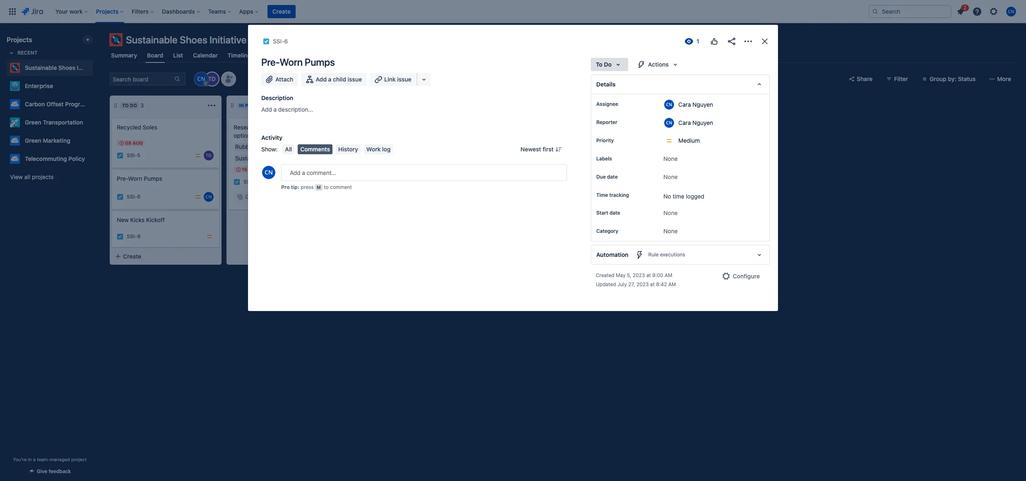 Task type: locate. For each thing, give the bounding box(es) containing it.
tip:
[[291, 184, 299, 191]]

date left due date pin to top. only you can see pinned fields. icon
[[607, 174, 618, 180]]

/
[[249, 193, 250, 200]]

ssi- for ssi-6 link to the top
[[273, 38, 284, 45]]

shoes up 'calendar'
[[180, 34, 207, 46]]

newest first button
[[516, 145, 567, 154]]

to
[[596, 61, 603, 68], [122, 103, 129, 108]]

pro
[[281, 184, 290, 191]]

0 vertical spatial 1
[[274, 102, 277, 109]]

add left child
[[316, 76, 327, 83]]

1 vertical spatial cara
[[679, 119, 691, 126]]

6 up kicks
[[137, 194, 140, 200]]

aug for 08 aug
[[133, 140, 143, 146]]

search image
[[872, 8, 879, 15]]

0 vertical spatial green
[[25, 119, 41, 126]]

2023 right '5,'
[[633, 273, 645, 279]]

do up details
[[604, 61, 612, 68]]

ssi-6 link up kicks
[[127, 194, 140, 201]]

recent
[[17, 50, 37, 56]]

0 horizontal spatial worn
[[128, 175, 142, 182]]

green for green transportation
[[25, 119, 41, 126]]

am right 9:00
[[665, 273, 672, 279]]

enterprise
[[25, 82, 53, 89]]

create button up the copy link to issue icon at the left
[[267, 5, 296, 18]]

pre- inside dialog
[[261, 56, 280, 68]]

do inside to do 3
[[130, 103, 137, 108]]

logged
[[686, 193, 704, 200]]

at left 9:00
[[646, 273, 651, 279]]

time
[[596, 192, 608, 198]]

1 vertical spatial green
[[25, 137, 41, 144]]

add for add a child issue
[[316, 76, 327, 83]]

initiative up timeline
[[210, 34, 247, 46]]

issue inside button
[[348, 76, 362, 83]]

1 horizontal spatial create
[[272, 8, 291, 15]]

initiative up program
[[77, 64, 100, 71]]

work
[[366, 146, 381, 153]]

sustainable shoes initiative link
[[7, 60, 100, 76]]

1 horizontal spatial 6
[[284, 38, 288, 45]]

add down description
[[261, 106, 272, 113]]

enterprise link
[[7, 78, 89, 94]]

1 horizontal spatial 2
[[964, 4, 967, 11]]

aug right 15
[[248, 167, 259, 172]]

1 horizontal spatial task image
[[234, 179, 240, 186]]

press
[[301, 184, 314, 191]]

sustainable shoes initiative up list at the left top of page
[[126, 34, 247, 46]]

forms link
[[259, 48, 280, 63]]

transportation
[[43, 119, 83, 126]]

create button down 9
[[110, 249, 222, 264]]

2 green from the top
[[25, 137, 41, 144]]

6 inside pre-worn pumps dialog
[[284, 38, 288, 45]]

1 vertical spatial cara nguyen
[[679, 119, 713, 126]]

ssi- left the copy link to issue icon at the left
[[273, 38, 284, 45]]

aug right 08
[[133, 140, 143, 146]]

1 horizontal spatial to
[[596, 61, 603, 68]]

a inside button
[[328, 76, 331, 83]]

1 vertical spatial create
[[123, 253, 141, 260]]

policy
[[68, 155, 85, 162]]

0 vertical spatial pumps
[[305, 56, 335, 68]]

none for start date
[[664, 210, 678, 217]]

2 inside create banner
[[964, 4, 967, 11]]

2 nguyen from the top
[[693, 119, 713, 126]]

ssi- for 'ssi-9' 'link'
[[127, 234, 137, 240]]

task image up the forms
[[263, 38, 270, 45]]

0 horizontal spatial initiative
[[77, 64, 100, 71]]

1 horizontal spatial ssi-6 link
[[273, 36, 288, 46]]

0 horizontal spatial to
[[122, 103, 129, 108]]

0 vertical spatial create button
[[267, 5, 296, 18]]

projects
[[7, 36, 32, 43]]

issue
[[348, 76, 362, 83], [397, 76, 411, 83]]

to inside dropdown button
[[596, 61, 603, 68]]

task image up the new
[[117, 194, 123, 200]]

1 horizontal spatial shoes
[[180, 34, 207, 46]]

0 vertical spatial cara nguyen
[[679, 101, 713, 108]]

1 vertical spatial to
[[122, 103, 129, 108]]

for
[[255, 132, 262, 139]]

tariq douglas image
[[205, 72, 219, 86]]

highest image
[[311, 179, 318, 186]]

none for labels
[[664, 155, 678, 162]]

0 vertical spatial task image
[[234, 179, 240, 186]]

1 vertical spatial 6
[[137, 194, 140, 200]]

pre- down ssi-5 link
[[117, 175, 128, 182]]

program
[[65, 101, 88, 108]]

2 vertical spatial task image
[[117, 194, 123, 200]]

updated
[[596, 282, 616, 288]]

1 vertical spatial add
[[261, 106, 272, 113]]

1 vertical spatial 2023
[[637, 282, 649, 288]]

1 horizontal spatial issue
[[397, 76, 411, 83]]

cara nguyen up medium at the top right of the page
[[679, 119, 713, 126]]

a down description
[[274, 106, 277, 113]]

in
[[239, 103, 244, 108]]

4 none from the top
[[664, 228, 678, 235]]

0 horizontal spatial create
[[123, 253, 141, 260]]

child
[[333, 76, 346, 83]]

board
[[147, 52, 163, 59]]

pre-worn pumps down 5
[[117, 175, 162, 182]]

labels
[[596, 156, 612, 162]]

0 horizontal spatial add
[[261, 106, 272, 113]]

green inside green marketing link
[[25, 137, 41, 144]]

pre-worn pumps up attach
[[261, 56, 335, 68]]

08 august 2023 image
[[118, 140, 125, 147], [118, 140, 125, 147]]

do for to do
[[604, 61, 612, 68]]

1 vertical spatial initiative
[[77, 64, 100, 71]]

0 horizontal spatial do
[[130, 103, 137, 108]]

1 issue from the left
[[348, 76, 362, 83]]

1 horizontal spatial add
[[316, 76, 327, 83]]

0 horizontal spatial issue
[[348, 76, 362, 83]]

task image for ssi-9
[[117, 234, 123, 240]]

medium image for ssi-6
[[195, 194, 201, 200]]

3 none from the top
[[664, 210, 678, 217]]

medium image for ssi-5
[[195, 152, 201, 159]]

green marketing
[[25, 137, 70, 144]]

ssi-6 inside pre-worn pumps dialog
[[273, 38, 288, 45]]

0 vertical spatial a
[[328, 76, 331, 83]]

add inside button
[[316, 76, 327, 83]]

ssi- inside pre-worn pumps dialog
[[273, 38, 284, 45]]

2 none from the top
[[664, 174, 678, 181]]

give feedback button
[[23, 465, 76, 479]]

1 vertical spatial ssi-6 link
[[127, 194, 140, 201]]

0 vertical spatial sustainable shoes initiative
[[126, 34, 247, 46]]

green marketing link
[[7, 133, 89, 149]]

details element
[[591, 75, 770, 94]]

menu bar containing all
[[281, 145, 395, 154]]

15
[[242, 167, 247, 172]]

1 vertical spatial shoes
[[58, 64, 75, 71]]

sustainable
[[126, 34, 178, 46], [25, 64, 57, 71]]

2 issue from the left
[[397, 76, 411, 83]]

share image
[[727, 36, 737, 46]]

task image down 15 august 2023 icon
[[234, 179, 240, 186]]

may
[[616, 273, 626, 279]]

ssi-1 link
[[244, 179, 256, 186]]

menu bar
[[281, 145, 395, 154]]

0 horizontal spatial ssi-6 link
[[127, 194, 140, 201]]

pre- up attach button
[[261, 56, 280, 68]]

green transportation
[[25, 119, 83, 126]]

configure link
[[716, 270, 765, 283]]

1 vertical spatial 2
[[250, 193, 254, 200]]

1 horizontal spatial aug
[[248, 167, 259, 172]]

add a child issue button
[[302, 73, 367, 86]]

1 vertical spatial aug
[[248, 167, 259, 172]]

1 horizontal spatial pumps
[[305, 56, 335, 68]]

a
[[328, 76, 331, 83], [274, 106, 277, 113], [33, 457, 36, 463]]

2023
[[633, 273, 645, 279], [637, 282, 649, 288]]

automation
[[596, 252, 629, 259]]

all button
[[283, 145, 295, 154]]

pre-
[[261, 56, 280, 68], [117, 175, 128, 182]]

0 vertical spatial pre-worn pumps
[[261, 56, 335, 68]]

issue right child
[[348, 76, 362, 83]]

all
[[285, 146, 292, 153]]

0 vertical spatial ssi-6
[[273, 38, 288, 45]]

0 vertical spatial 6
[[284, 38, 288, 45]]

menu bar inside pre-worn pumps dialog
[[281, 145, 395, 154]]

0 horizontal spatial sustainable
[[25, 64, 57, 71]]

pro tip: press m to comment
[[281, 184, 352, 191]]

am right 8:42
[[668, 282, 676, 288]]

0 horizontal spatial ssi-6
[[127, 194, 140, 200]]

log
[[382, 146, 391, 153]]

0 vertical spatial shoes
[[180, 34, 207, 46]]

1 cara from the top
[[679, 101, 691, 108]]

create banner
[[0, 0, 1026, 23]]

0 horizontal spatial pre-
[[117, 175, 128, 182]]

ssi-6 for the left ssi-6 link
[[127, 194, 140, 200]]

newest
[[521, 146, 541, 153]]

date right start
[[610, 210, 620, 216]]

1 cara nguyen from the top
[[679, 101, 713, 108]]

ssi- down 15 aug
[[244, 179, 254, 185]]

2023 right 27,
[[637, 282, 649, 288]]

1 nguyen from the top
[[693, 101, 713, 108]]

sustainable up board
[[126, 34, 178, 46]]

cara nguyen image down calendar link
[[195, 72, 208, 86]]

task image
[[234, 179, 240, 186], [117, 234, 123, 240]]

1 vertical spatial pre-
[[117, 175, 128, 182]]

ssi-6
[[273, 38, 288, 45], [127, 194, 140, 200]]

task image for ssi-5
[[117, 152, 123, 159]]

aug
[[133, 140, 143, 146], [248, 167, 259, 172]]

1 horizontal spatial initiative
[[210, 34, 247, 46]]

2 horizontal spatial a
[[328, 76, 331, 83]]

0 vertical spatial at
[[646, 273, 651, 279]]

cara nguyen down details "element" at the right top of the page
[[679, 101, 713, 108]]

issue inside button
[[397, 76, 411, 83]]

2 cara from the top
[[679, 119, 691, 126]]

1 vertical spatial medium image
[[195, 194, 201, 200]]

1 vertical spatial a
[[274, 106, 277, 113]]

telecommuting policy link
[[7, 151, 89, 167]]

ssi-6 link up the forms
[[273, 36, 288, 46]]

0 vertical spatial do
[[604, 61, 612, 68]]

0 vertical spatial am
[[665, 273, 672, 279]]

shoes up the enterprise link
[[58, 64, 75, 71]]

a left child
[[328, 76, 331, 83]]

worn down ssi-5 link
[[128, 175, 142, 182]]

2 vertical spatial a
[[33, 457, 36, 463]]

pre-worn pumps inside dialog
[[261, 56, 335, 68]]

1 horizontal spatial a
[[274, 106, 277, 113]]

ssi-6 up kicks
[[127, 194, 140, 200]]

medium
[[679, 137, 700, 144]]

aug for 15 aug
[[248, 167, 259, 172]]

cara down details "element" at the right top of the page
[[679, 101, 691, 108]]

assignee
[[596, 101, 618, 107]]

0 horizontal spatial 6
[[137, 194, 140, 200]]

add for add a description...
[[261, 106, 272, 113]]

create inside primary element
[[272, 8, 291, 15]]

work log
[[366, 146, 391, 153]]

cara up medium at the top right of the page
[[679, 119, 691, 126]]

task image left 'ssi-9' 'link'
[[117, 234, 123, 240]]

create
[[272, 8, 291, 15], [123, 253, 141, 260]]

ssi- down kicks
[[127, 234, 137, 240]]

1 down 15 aug
[[254, 179, 256, 185]]

worn up attach
[[280, 56, 303, 68]]

ssi-5 link
[[127, 152, 140, 159]]

a right 'in'
[[33, 457, 36, 463]]

to inside to do 3
[[122, 103, 129, 108]]

1 vertical spatial sustainable shoes initiative
[[25, 64, 100, 71]]

at
[[646, 273, 651, 279], [650, 282, 655, 288]]

1 horizontal spatial create button
[[267, 5, 296, 18]]

1 vertical spatial ssi-6
[[127, 194, 140, 200]]

1 down description
[[274, 102, 277, 109]]

pre-worn pumps
[[261, 56, 335, 68], [117, 175, 162, 182]]

cara nguyen image left 0 in the left of the page
[[204, 192, 214, 202]]

ssi- for the left ssi-6 link
[[127, 194, 137, 200]]

0 vertical spatial aug
[[133, 140, 143, 146]]

task image for ssi-1
[[234, 179, 240, 186]]

link web pages and more image
[[419, 75, 429, 84]]

1 none from the top
[[664, 155, 678, 162]]

2 cara nguyen from the top
[[679, 119, 713, 126]]

tab list
[[104, 48, 1021, 63]]

ssi-6 up the forms
[[273, 38, 288, 45]]

1 vertical spatial date
[[610, 210, 620, 216]]

0 vertical spatial to
[[596, 61, 603, 68]]

1 vertical spatial pumps
[[144, 175, 162, 182]]

ssi- up kicks
[[127, 194, 137, 200]]

1 vertical spatial task image
[[117, 152, 123, 159]]

add people image
[[224, 74, 234, 84]]

1 green from the top
[[25, 119, 41, 126]]

task image left ssi-5 link
[[117, 152, 123, 159]]

task image
[[263, 38, 270, 45], [117, 152, 123, 159], [117, 194, 123, 200]]

reporter
[[596, 119, 617, 125]]

do for to do 3
[[130, 103, 137, 108]]

0 horizontal spatial create button
[[110, 249, 222, 264]]

nguyen up medium at the top right of the page
[[693, 119, 713, 126]]

medium image
[[195, 152, 201, 159], [195, 194, 201, 200], [206, 234, 213, 240]]

view all projects link
[[7, 170, 93, 185]]

6 up the pages on the top left of the page
[[284, 38, 288, 45]]

cara
[[679, 101, 691, 108], [679, 119, 691, 126]]

ssi-6 for ssi-6 link to the top
[[273, 38, 288, 45]]

1 horizontal spatial sustainable shoes initiative
[[126, 34, 247, 46]]

progress
[[245, 103, 271, 108]]

nguyen down details "element" at the right top of the page
[[693, 101, 713, 108]]

summary link
[[109, 48, 139, 63]]

create button inside primary element
[[267, 5, 296, 18]]

1 vertical spatial nguyen
[[693, 119, 713, 126]]

1 vertical spatial 1
[[254, 179, 256, 185]]

1 horizontal spatial 1
[[274, 102, 277, 109]]

do inside to do dropdown button
[[604, 61, 612, 68]]

history
[[338, 146, 358, 153]]

create up the copy link to issue icon at the left
[[272, 8, 291, 15]]

create down 'ssi-9' 'link'
[[123, 253, 141, 260]]

0 horizontal spatial task image
[[117, 234, 123, 240]]

to do
[[596, 61, 612, 68]]

0 vertical spatial nguyen
[[693, 101, 713, 108]]

sustainable up enterprise
[[25, 64, 57, 71]]

1 horizontal spatial sustainable
[[126, 34, 178, 46]]

1 horizontal spatial worn
[[280, 56, 303, 68]]

6 for ssi-6 link to the top
[[284, 38, 288, 45]]

first
[[543, 146, 554, 153]]

cara for assignee
[[679, 101, 691, 108]]

ssi- inside 'link'
[[127, 234, 137, 240]]

green inside green transportation 'link'
[[25, 119, 41, 126]]

0 vertical spatial date
[[607, 174, 618, 180]]

do left 3
[[130, 103, 137, 108]]

green down "carbon"
[[25, 119, 41, 126]]

1 horizontal spatial pre-worn pumps
[[261, 56, 335, 68]]

0 vertical spatial create
[[272, 8, 291, 15]]

cara nguyen image
[[321, 177, 330, 187]]

ssi- down 08 aug at the top of the page
[[127, 153, 137, 159]]

0 vertical spatial medium image
[[195, 152, 201, 159]]

copy link to issue image
[[286, 38, 293, 44]]

08 aug
[[125, 140, 143, 146]]

1 vertical spatial pre-worn pumps
[[117, 175, 162, 182]]

2 vertical spatial medium image
[[206, 234, 213, 240]]

start
[[596, 210, 608, 216]]

jira image
[[22, 6, 43, 16], [22, 6, 43, 16]]

0 vertical spatial add
[[316, 76, 327, 83]]

green up telecommuting
[[25, 137, 41, 144]]

comments
[[300, 146, 330, 153]]

ssi-
[[273, 38, 284, 45], [127, 153, 137, 159], [244, 179, 254, 185], [127, 194, 137, 200], [127, 234, 137, 240]]

cara nguyen image
[[195, 72, 208, 86], [204, 192, 214, 202]]

due
[[596, 174, 606, 180]]

15 august 2023 image
[[235, 166, 242, 173]]

issue right link at the top left
[[397, 76, 411, 83]]

1 horizontal spatial do
[[604, 61, 612, 68]]

timeline link
[[226, 48, 252, 63]]

6 for the left ssi-6 link
[[137, 194, 140, 200]]

sustainable shoes initiative up the enterprise link
[[25, 64, 100, 71]]

0 horizontal spatial pre-worn pumps
[[117, 175, 162, 182]]

1 vertical spatial sustainable
[[25, 64, 57, 71]]

1 horizontal spatial pre-
[[261, 56, 280, 68]]

pages link
[[286, 48, 306, 63]]

tab list containing board
[[104, 48, 1021, 63]]

to up details
[[596, 61, 603, 68]]

forms
[[261, 52, 278, 59]]

actions image
[[743, 36, 753, 46]]

to left 3
[[122, 103, 129, 108]]

at left 8:42
[[650, 282, 655, 288]]

ssi-1
[[244, 179, 256, 185]]



Task type: describe. For each thing, give the bounding box(es) containing it.
attach
[[275, 76, 293, 83]]

0 / 2
[[245, 193, 254, 200]]

5
[[137, 153, 140, 159]]

0 horizontal spatial shoes
[[58, 64, 75, 71]]

tracking
[[609, 192, 629, 198]]

research
[[234, 124, 258, 131]]

july
[[618, 282, 627, 288]]

list
[[173, 52, 183, 59]]

nguyen for reporter
[[693, 119, 713, 126]]

in
[[28, 457, 32, 463]]

Search field
[[869, 5, 952, 18]]

list link
[[172, 48, 185, 63]]

worn inside pre-worn pumps dialog
[[280, 56, 303, 68]]

to do 3
[[122, 102, 144, 109]]

0 vertical spatial task image
[[263, 38, 270, 45]]

work log button
[[364, 145, 393, 154]]

close image
[[760, 36, 770, 46]]

comments button
[[298, 145, 333, 154]]

1 vertical spatial create button
[[110, 249, 222, 264]]

description...
[[278, 106, 313, 113]]

view
[[10, 174, 23, 181]]

give
[[37, 469, 47, 475]]

priority pin to top. only you can see pinned fields. image
[[616, 137, 622, 144]]

details
[[596, 81, 616, 88]]

27,
[[628, 282, 635, 288]]

link issue button
[[370, 73, 417, 86]]

pumps inside dialog
[[305, 56, 335, 68]]

newest first
[[521, 146, 554, 153]]

08
[[125, 140, 131, 146]]

9
[[137, 234, 140, 240]]

0 vertical spatial 2023
[[633, 273, 645, 279]]

rule executions
[[648, 252, 685, 258]]

tariq douglas image
[[204, 151, 214, 161]]

newest first image
[[555, 146, 562, 153]]

0 vertical spatial sustainable
[[126, 34, 178, 46]]

options
[[234, 132, 253, 139]]

date for start date
[[610, 210, 620, 216]]

vote options: no one has voted for this issue yet. image
[[709, 36, 719, 46]]

no time logged
[[664, 193, 704, 200]]

shoe
[[292, 124, 305, 131]]

recycled soles
[[117, 124, 157, 131]]

ssi- for ssi-1 link
[[244, 179, 254, 185]]

feedback
[[49, 469, 71, 475]]

ssi-9 link
[[127, 233, 140, 240]]

projects
[[32, 174, 54, 181]]

Search board text field
[[110, 73, 173, 85]]

you're
[[13, 457, 27, 463]]

cara nguyen for assignee
[[679, 101, 713, 108]]

carbon offset program link
[[7, 96, 89, 113]]

time tracking
[[596, 192, 629, 198]]

soles
[[143, 124, 157, 131]]

recycled
[[117, 124, 141, 131]]

employees
[[264, 132, 293, 139]]

0 horizontal spatial sustainable shoes initiative
[[25, 64, 100, 71]]

to for to do 3
[[122, 103, 129, 108]]

profile image of cara nguyen image
[[262, 166, 275, 179]]

Add a comment… field
[[281, 164, 567, 181]]

cara nguyen for reporter
[[679, 119, 713, 126]]

15 aug
[[242, 167, 259, 172]]

project
[[71, 457, 87, 463]]

new
[[117, 217, 129, 224]]

0 horizontal spatial pumps
[[144, 175, 162, 182]]

0 vertical spatial ssi-6 link
[[273, 36, 288, 46]]

a for description...
[[274, 106, 277, 113]]

pre-worn pumps dialog
[[248, 25, 778, 312]]

labels pin to top. only you can see pinned fields. image
[[614, 156, 620, 162]]

due date
[[596, 174, 618, 180]]

ssi-5
[[127, 153, 140, 159]]

kickoff
[[146, 217, 165, 224]]

give feedback
[[37, 469, 71, 475]]

1 vertical spatial worn
[[128, 175, 142, 182]]

0 horizontal spatial 1
[[254, 179, 256, 185]]

time
[[673, 193, 684, 200]]

pages
[[288, 52, 305, 59]]

carbon
[[25, 101, 45, 108]]

5,
[[627, 273, 631, 279]]

new kicks kickoff
[[117, 217, 165, 224]]

time tracking pin to top. only you can see pinned fields. image
[[631, 192, 637, 199]]

created may 5, 2023 at 9:00 am updated july 27, 2023 at 8:42 am
[[596, 273, 676, 288]]

automation element
[[591, 245, 770, 265]]

green for green marketing
[[25, 137, 41, 144]]

all
[[24, 174, 30, 181]]

to do button
[[591, 58, 628, 71]]

add a description...
[[261, 106, 313, 113]]

category
[[596, 228, 618, 235]]

task image for ssi-6
[[117, 194, 123, 200]]

primary element
[[5, 0, 869, 23]]

to for to do
[[596, 61, 603, 68]]

team-
[[37, 457, 50, 463]]

priority
[[596, 137, 614, 144]]

description
[[261, 94, 293, 101]]

1 vertical spatial cara nguyen image
[[204, 192, 214, 202]]

view all projects
[[10, 174, 54, 181]]

telecommuting
[[25, 155, 67, 162]]

attach button
[[261, 73, 298, 86]]

nguyen for assignee
[[693, 101, 713, 108]]

due date pin to top. only you can see pinned fields. image
[[619, 174, 626, 181]]

actions button
[[632, 58, 685, 71]]

15 august 2023 image
[[235, 166, 242, 173]]

1 vertical spatial at
[[650, 282, 655, 288]]

0 vertical spatial initiative
[[210, 34, 247, 46]]

8:42
[[656, 282, 667, 288]]

green transportation link
[[7, 114, 89, 131]]

1 vertical spatial am
[[668, 282, 676, 288]]

0 horizontal spatial a
[[33, 457, 36, 463]]

summary
[[111, 52, 137, 59]]

carbon offset program
[[25, 101, 88, 108]]

date for due date
[[607, 174, 618, 180]]

sustainable
[[260, 124, 290, 131]]

ssi- for ssi-5 link
[[127, 153, 137, 159]]

show:
[[261, 146, 278, 153]]

configure
[[733, 273, 760, 280]]

add a child issue
[[316, 76, 362, 83]]

collapse recent projects image
[[7, 48, 17, 58]]

start date
[[596, 210, 620, 216]]

you're in a team-managed project
[[13, 457, 87, 463]]

rule
[[648, 252, 659, 258]]

a for child
[[328, 76, 331, 83]]

issues link
[[313, 48, 334, 63]]

in progress 1
[[239, 102, 277, 109]]

link issue
[[384, 76, 411, 83]]

none for due date
[[664, 174, 678, 181]]

actions
[[648, 61, 669, 68]]

0 horizontal spatial 2
[[250, 193, 254, 200]]

m
[[317, 185, 321, 190]]

history button
[[336, 145, 361, 154]]

managed
[[50, 457, 70, 463]]

none for category
[[664, 228, 678, 235]]

0 vertical spatial cara nguyen image
[[195, 72, 208, 86]]

cara for reporter
[[679, 119, 691, 126]]



Task type: vqa. For each thing, say whether or not it's contained in the screenshot.
of
no



